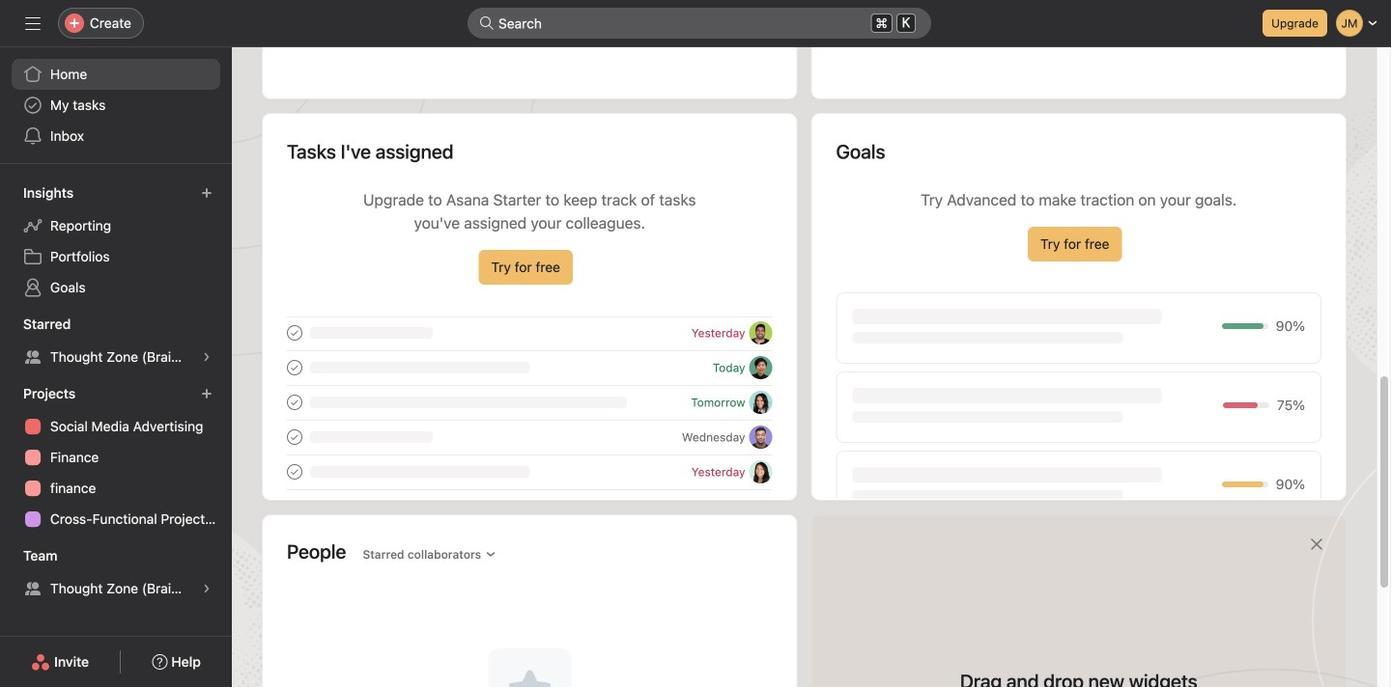 Task type: describe. For each thing, give the bounding box(es) containing it.
projects element
[[0, 377, 232, 539]]

starred element
[[0, 307, 232, 377]]



Task type: vqa. For each thing, say whether or not it's contained in the screenshot.
New project or portfolio image
yes



Task type: locate. For each thing, give the bounding box(es) containing it.
new project or portfolio image
[[201, 388, 213, 400]]

see details, thought zone (brainstorm space) image
[[201, 352, 213, 363]]

global element
[[0, 47, 232, 163]]

see details, thought zone (brainstorm space) image
[[201, 584, 213, 595]]

new insights image
[[201, 187, 213, 199]]

insights element
[[0, 176, 232, 307]]

teams element
[[0, 539, 232, 609]]

Search tasks, projects, and more text field
[[468, 8, 931, 39]]

None field
[[468, 8, 931, 39]]

hide sidebar image
[[25, 15, 41, 31]]

prominent image
[[479, 15, 495, 31]]

dismiss image
[[1309, 537, 1325, 553]]



